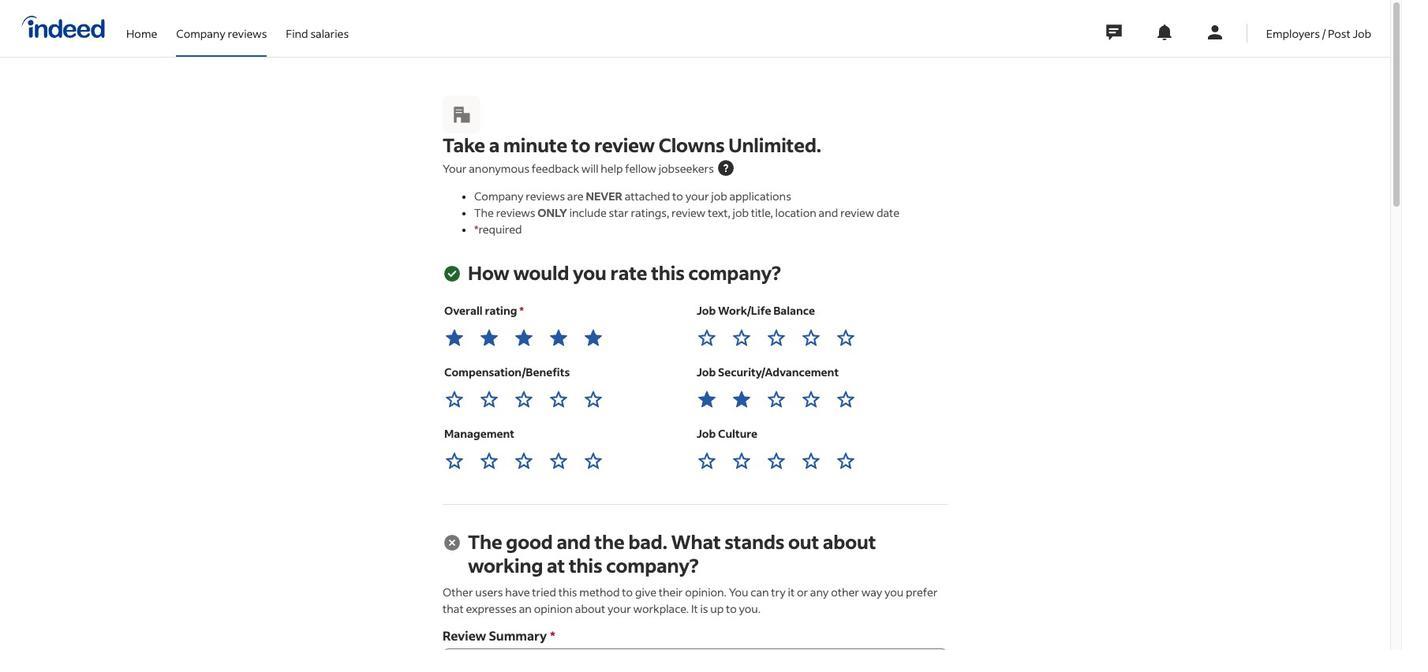 Task type: vqa. For each thing, say whether or not it's contained in the screenshot.
this
yes



Task type: locate. For each thing, give the bounding box(es) containing it.
about down method
[[575, 601, 605, 616]]

review left text,
[[671, 205, 706, 220]]

find salaries link
[[286, 0, 349, 54]]

expresses
[[466, 601, 517, 616]]

company right home
[[176, 26, 226, 41]]

unlimited.
[[728, 133, 821, 157]]

job
[[1353, 26, 1371, 41], [697, 303, 716, 318], [697, 365, 716, 380], [697, 426, 716, 441]]

good
[[506, 529, 553, 554]]

0 horizontal spatial and
[[557, 529, 591, 554]]

company down anonymous
[[474, 189, 524, 204]]

2 vertical spatial this
[[558, 585, 577, 600]]

1 vertical spatial company
[[474, 189, 524, 204]]

or
[[797, 585, 808, 600]]

and inside the good and the bad. what stands out about working at this company?
[[557, 529, 591, 554]]

this
[[651, 260, 685, 285], [569, 553, 602, 578], [558, 585, 577, 600]]

0 vertical spatial *
[[474, 222, 478, 237]]

reviews left find on the top of the page
[[228, 26, 267, 41]]

you
[[573, 260, 607, 285], [884, 585, 904, 600]]

your inside company reviews are never attached to your job applications the reviews only include star ratings, review text, job title, location and review date * required
[[685, 189, 709, 204]]

to
[[571, 133, 590, 157], [672, 189, 683, 204], [622, 585, 633, 600], [726, 601, 737, 616]]

*
[[474, 222, 478, 237], [519, 303, 524, 318], [550, 627, 555, 644]]

about
[[823, 529, 876, 554], [575, 601, 605, 616]]

this up opinion
[[558, 585, 577, 600]]

are
[[567, 189, 584, 204]]

required
[[478, 222, 522, 237]]

0 vertical spatial the
[[474, 205, 494, 220]]

company? inside the good and the bad. what stands out about working at this company?
[[606, 553, 699, 578]]

1 horizontal spatial job
[[733, 205, 749, 220]]

to down jobseekers
[[672, 189, 683, 204]]

messages unread count 0 image
[[1104, 17, 1124, 48]]

0 horizontal spatial *
[[474, 222, 478, 237]]

you left 'rate'
[[573, 260, 607, 285]]

1 horizontal spatial company
[[474, 189, 524, 204]]

1 horizontal spatial about
[[823, 529, 876, 554]]

you
[[729, 585, 748, 600]]

the inside the good and the bad. what stands out about working at this company?
[[468, 529, 502, 554]]

job left title,
[[733, 205, 749, 220]]

job left work/life
[[697, 303, 716, 318]]

0 horizontal spatial job
[[711, 189, 727, 204]]

0 vertical spatial and
[[819, 205, 838, 220]]

this right 'rate'
[[651, 260, 685, 285]]

1 vertical spatial and
[[557, 529, 591, 554]]

1 vertical spatial job
[[733, 205, 749, 220]]

1 vertical spatial company?
[[606, 553, 699, 578]]

what
[[671, 529, 721, 554]]

out
[[788, 529, 819, 554]]

0 vertical spatial reviews
[[228, 26, 267, 41]]

review
[[443, 627, 486, 644]]

0 horizontal spatial company
[[176, 26, 226, 41]]

other
[[443, 585, 473, 600]]

company?
[[688, 260, 781, 285], [606, 553, 699, 578]]

overall
[[444, 303, 483, 318]]

0 vertical spatial this
[[651, 260, 685, 285]]

2 vertical spatial reviews
[[496, 205, 535, 220]]

any
[[810, 585, 829, 600]]

balance
[[773, 303, 815, 318]]

0 vertical spatial job
[[711, 189, 727, 204]]

find
[[286, 26, 308, 41]]

company for company reviews
[[176, 26, 226, 41]]

0 horizontal spatial you
[[573, 260, 607, 285]]

employers
[[1266, 26, 1320, 41]]

job left culture
[[697, 426, 716, 441]]

1 vertical spatial your
[[607, 601, 631, 616]]

company? up work/life
[[688, 260, 781, 285]]

applications
[[729, 189, 791, 204]]

job
[[711, 189, 727, 204], [733, 205, 749, 220]]

job up text,
[[711, 189, 727, 204]]

review
[[594, 133, 655, 157], [671, 205, 706, 220], [840, 205, 874, 220]]

1 horizontal spatial *
[[519, 303, 524, 318]]

your up text,
[[685, 189, 709, 204]]

* for rating
[[519, 303, 524, 318]]

attached
[[625, 189, 670, 204]]

and left the at bottom left
[[557, 529, 591, 554]]

information use image
[[716, 159, 735, 178]]

review up help at the left top of page
[[594, 133, 655, 157]]

2 vertical spatial *
[[550, 627, 555, 644]]

your down method
[[607, 601, 631, 616]]

and inside company reviews are never attached to your job applications the reviews only include star ratings, review text, job title, location and review date * required
[[819, 205, 838, 220]]

reviews up only
[[526, 189, 565, 204]]

* inside company reviews are never attached to your job applications the reviews only include star ratings, review text, job title, location and review date * required
[[474, 222, 478, 237]]

reviews up required on the left top of the page
[[496, 205, 535, 220]]

and right the location
[[819, 205, 838, 220]]

* up how
[[474, 222, 478, 237]]

1 vertical spatial this
[[569, 553, 602, 578]]

and
[[819, 205, 838, 220], [557, 529, 591, 554]]

0 vertical spatial about
[[823, 529, 876, 554]]

1 vertical spatial *
[[519, 303, 524, 318]]

1 vertical spatial the
[[468, 529, 502, 554]]

2 horizontal spatial *
[[550, 627, 555, 644]]

title,
[[751, 205, 773, 220]]

0 vertical spatial your
[[685, 189, 709, 204]]

you.
[[739, 601, 761, 616]]

culture
[[718, 426, 758, 441]]

company reviews are never attached to your job applications the reviews only include star ratings, review text, job title, location and review date * required
[[474, 189, 900, 237]]

salaries
[[310, 26, 349, 41]]

at
[[547, 553, 565, 578]]

you inside other users have tried this method to give their opinion. you can try it or any other way you prefer that expresses an opinion about your workplace. it is up to you.
[[884, 585, 904, 600]]

1 vertical spatial reviews
[[526, 189, 565, 204]]

the inside company reviews are never attached to your job applications the reviews only include star ratings, review text, job title, location and review date * required
[[474, 205, 494, 220]]

tried
[[532, 585, 556, 600]]

give
[[635, 585, 656, 600]]

0 vertical spatial you
[[573, 260, 607, 285]]

management
[[444, 426, 514, 441]]

* down opinion
[[550, 627, 555, 644]]

you right way
[[884, 585, 904, 600]]

stands
[[725, 529, 784, 554]]

opinion
[[534, 601, 573, 616]]

security/advancement
[[718, 365, 839, 380]]

the good and the bad. what stands out about working at this company?
[[468, 529, 876, 578]]

* right rating
[[519, 303, 524, 318]]

company? up the "give"
[[606, 553, 699, 578]]

opinion.
[[685, 585, 727, 600]]

it
[[788, 585, 795, 600]]

other
[[831, 585, 859, 600]]

company inside company reviews are never attached to your job applications the reviews only include star ratings, review text, job title, location and review date * required
[[474, 189, 524, 204]]

1 horizontal spatial and
[[819, 205, 838, 220]]

that
[[443, 601, 464, 616]]

1 horizontal spatial your
[[685, 189, 709, 204]]

1 vertical spatial about
[[575, 601, 605, 616]]

0 vertical spatial company
[[176, 26, 226, 41]]

your anonymous feedback will help fellow jobseekers
[[443, 161, 714, 176]]

location
[[775, 205, 816, 220]]

find salaries
[[286, 26, 349, 41]]

0 horizontal spatial about
[[575, 601, 605, 616]]

this inside other users have tried this method to give their opinion. you can try it or any other way you prefer that expresses an opinion about your workplace. it is up to you.
[[558, 585, 577, 600]]

0 horizontal spatial review
[[594, 133, 655, 157]]

company
[[176, 26, 226, 41], [474, 189, 524, 204]]

job work/life balance
[[697, 303, 815, 318]]

the left good
[[468, 529, 502, 554]]

company for company reviews are never attached to your job applications the reviews only include star ratings, review text, job title, location and review date * required
[[474, 189, 524, 204]]

the up required on the left top of the page
[[474, 205, 494, 220]]

1 vertical spatial you
[[884, 585, 904, 600]]

this right at
[[569, 553, 602, 578]]

clowns
[[659, 133, 725, 157]]

0 horizontal spatial your
[[607, 601, 631, 616]]

1 horizontal spatial you
[[884, 585, 904, 600]]

an
[[519, 601, 532, 616]]

reviews
[[228, 26, 267, 41], [526, 189, 565, 204], [496, 205, 535, 220]]

job up job culture
[[697, 365, 716, 380]]

company reviews link
[[176, 0, 267, 54]]

review left date
[[840, 205, 874, 220]]

about right out
[[823, 529, 876, 554]]

job for job culture
[[697, 426, 716, 441]]

star
[[609, 205, 629, 220]]

main content
[[0, 58, 1390, 650]]

to up your anonymous feedback will help fellow jobseekers
[[571, 133, 590, 157]]

the
[[474, 205, 494, 220], [468, 529, 502, 554]]

jobseekers
[[659, 161, 714, 176]]



Task type: describe. For each thing, give the bounding box(es) containing it.
text,
[[708, 205, 730, 220]]

* for summary
[[550, 627, 555, 644]]

workplace.
[[633, 601, 689, 616]]

notifications unread count 0 image
[[1155, 23, 1174, 42]]

job security/advancement
[[697, 365, 839, 380]]

how would you rate this company?
[[468, 260, 781, 285]]

home link
[[126, 0, 157, 54]]

to right up
[[726, 601, 737, 616]]

0 vertical spatial company?
[[688, 260, 781, 285]]

method
[[579, 585, 620, 600]]

this for company?
[[651, 260, 685, 285]]

summary
[[489, 627, 547, 644]]

date
[[877, 205, 900, 220]]

their
[[659, 585, 683, 600]]

post
[[1328, 26, 1351, 41]]

take
[[443, 133, 485, 157]]

overall rating *
[[444, 303, 524, 318]]

never
[[586, 189, 622, 204]]

other users have tried this method to give their opinion. you can try it or any other way you prefer that expresses an opinion about your workplace. it is up to you.
[[443, 585, 938, 616]]

how
[[468, 260, 510, 285]]

rating
[[485, 303, 517, 318]]

minute
[[503, 133, 567, 157]]

prefer
[[906, 585, 938, 600]]

this for method
[[558, 585, 577, 600]]

it
[[691, 601, 698, 616]]

to inside company reviews are never attached to your job applications the reviews only include star ratings, review text, job title, location and review date * required
[[672, 189, 683, 204]]

employers / post job
[[1266, 26, 1371, 41]]

fellow
[[625, 161, 656, 176]]

have
[[505, 585, 530, 600]]

main content containing take a minute to review clowns unlimited.
[[0, 58, 1390, 650]]

is
[[700, 601, 708, 616]]

this inside the good and the bad. what stands out about working at this company?
[[569, 553, 602, 578]]

take a minute to review clowns unlimited.
[[443, 133, 821, 157]]

account image
[[1205, 23, 1224, 42]]

home
[[126, 26, 157, 41]]

company reviews
[[176, 26, 267, 41]]

your
[[443, 161, 467, 176]]

employers / post job link
[[1266, 0, 1371, 54]]

ratings,
[[631, 205, 669, 220]]

work/life
[[718, 303, 771, 318]]

feedback
[[532, 161, 579, 176]]

the
[[594, 529, 625, 554]]

about inside other users have tried this method to give their opinion. you can try it or any other way you prefer that expresses an opinion about your workplace. it is up to you.
[[575, 601, 605, 616]]

working
[[468, 553, 543, 578]]

reviews for company reviews
[[228, 26, 267, 41]]

job for job work/life balance
[[697, 303, 716, 318]]

will
[[581, 161, 598, 176]]

try
[[771, 585, 786, 600]]

only
[[538, 205, 567, 220]]

compensation/benefits
[[444, 365, 570, 380]]

1 horizontal spatial review
[[671, 205, 706, 220]]

users
[[475, 585, 503, 600]]

review summary *
[[443, 627, 555, 644]]

way
[[861, 585, 882, 600]]

job for job security/advancement
[[697, 365, 716, 380]]

2 horizontal spatial review
[[840, 205, 874, 220]]

job right post
[[1353, 26, 1371, 41]]

include
[[569, 205, 607, 220]]

anonymous
[[469, 161, 529, 176]]

reviews for company reviews are never attached to your job applications the reviews only include star ratings, review text, job title, location and review date * required
[[526, 189, 565, 204]]

your inside other users have tried this method to give their opinion. you can try it or any other way you prefer that expresses an opinion about your workplace. it is up to you.
[[607, 601, 631, 616]]

/
[[1322, 26, 1326, 41]]

would
[[513, 260, 569, 285]]

to left the "give"
[[622, 585, 633, 600]]

rate
[[610, 260, 647, 285]]

job culture
[[697, 426, 758, 441]]

bad.
[[628, 529, 667, 554]]

can
[[751, 585, 769, 600]]

a
[[489, 133, 500, 157]]

about inside the good and the bad. what stands out about working at this company?
[[823, 529, 876, 554]]

help
[[601, 161, 623, 176]]

up
[[710, 601, 724, 616]]



